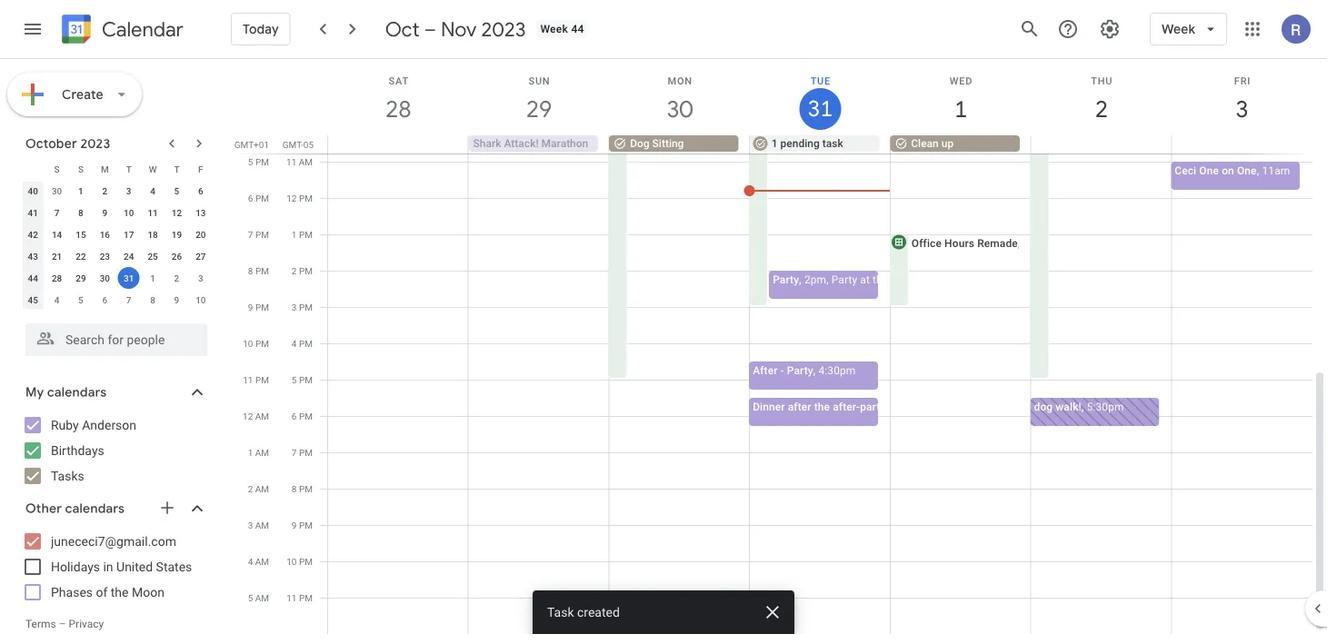 Task type: locate. For each thing, give the bounding box(es) containing it.
0 vertical spatial 8 pm
[[248, 265, 269, 276]]

3 for the november 3 element
[[198, 273, 203, 284]]

21
[[52, 251, 62, 262]]

2 horizontal spatial the
[[873, 273, 888, 286]]

6 pm left 12 pm
[[248, 193, 269, 204]]

, left at
[[827, 273, 829, 286]]

2 vertical spatial 30
[[100, 273, 110, 284]]

0 horizontal spatial 6 pm
[[248, 193, 269, 204]]

5 down 29 element
[[78, 295, 83, 305]]

party
[[773, 273, 799, 286], [832, 273, 858, 286], [787, 364, 813, 377]]

1 vertical spatial 30
[[52, 185, 62, 196]]

11 pm right the 5 am
[[287, 593, 313, 604]]

31 cell
[[117, 267, 141, 289]]

8 right 2 am
[[292, 484, 297, 495]]

28 down sat
[[384, 94, 410, 124]]

9
[[102, 207, 107, 218], [174, 295, 179, 305], [248, 302, 253, 313], [292, 520, 297, 531]]

42
[[28, 229, 38, 240]]

8 pm right 2 am
[[292, 484, 313, 495]]

12 am
[[243, 411, 269, 422]]

28 down 21
[[52, 273, 62, 284]]

1 horizontal spatial 29
[[525, 94, 551, 124]]

privacy link
[[69, 618, 104, 631]]

s left m
[[78, 164, 84, 175]]

week right settings menu image
[[1162, 21, 1196, 37]]

shark attack! marathon
[[473, 137, 589, 150]]

am down 4 am
[[255, 593, 269, 604]]

5 down 4 pm
[[292, 375, 297, 386]]

8 up 15 element at the left
[[78, 207, 83, 218]]

16
[[100, 229, 110, 240]]

31 inside grid
[[807, 95, 832, 123]]

main drawer image
[[22, 18, 44, 40]]

row containing 45
[[21, 289, 213, 311]]

0 vertical spatial calendars
[[47, 385, 107, 401]]

11 pm
[[243, 375, 269, 386], [287, 593, 313, 604]]

row
[[320, 135, 1327, 154], [21, 158, 213, 180], [21, 180, 213, 202], [21, 202, 213, 224], [21, 224, 213, 245], [21, 245, 213, 267], [21, 267, 213, 289], [21, 289, 213, 311]]

2023 right nov at the top of the page
[[481, 16, 526, 42]]

2 down 26 element
[[174, 273, 179, 284]]

m
[[101, 164, 109, 175]]

am down 2 am
[[255, 520, 269, 531]]

the right after
[[814, 401, 830, 413]]

1 horizontal spatial 11 pm
[[287, 593, 313, 604]]

0 vertical spatial 9 pm
[[248, 302, 269, 313]]

, left the 5:30pm
[[1082, 401, 1084, 413]]

5 pm
[[248, 156, 269, 167], [292, 375, 313, 386]]

row group containing 40
[[21, 180, 213, 311]]

1 horizontal spatial 31
[[807, 95, 832, 123]]

4 for 4 am
[[248, 556, 253, 567]]

–
[[424, 16, 436, 42], [59, 618, 66, 631]]

2023 up m
[[80, 135, 110, 152]]

10 element
[[118, 202, 140, 224]]

the inside list
[[111, 585, 129, 600]]

task
[[547, 605, 574, 620]]

in
[[103, 560, 113, 575]]

14 element
[[46, 224, 68, 245]]

27 element
[[190, 245, 212, 267]]

s up september 30 element
[[54, 164, 60, 175]]

4 down 3 pm
[[292, 338, 297, 349]]

1 horizontal spatial s
[[78, 164, 84, 175]]

12 inside row
[[172, 207, 182, 218]]

1 horizontal spatial –
[[424, 16, 436, 42]]

3 down fri on the top of the page
[[1235, 94, 1248, 124]]

30 down 23
[[100, 273, 110, 284]]

3 inside fri 3
[[1235, 94, 1248, 124]]

10 pm left 4 pm
[[243, 338, 269, 349]]

row group inside october 2023 grid
[[21, 180, 213, 311]]

3 for 3 am
[[248, 520, 253, 531]]

1 vertical spatial 7 pm
[[292, 447, 313, 458]]

1 down 12 pm
[[292, 229, 297, 240]]

– for terms
[[59, 618, 66, 631]]

f
[[198, 164, 203, 175]]

11 up 18
[[148, 207, 158, 218]]

pm down gmt+01
[[255, 156, 269, 167]]

pm right 12 am
[[299, 411, 313, 422]]

15 element
[[70, 224, 92, 245]]

6 down f
[[198, 185, 203, 196]]

pm right 2 am
[[299, 484, 313, 495]]

1 down 12 am
[[248, 447, 253, 458]]

30 down mon
[[666, 94, 692, 124]]

sitting
[[652, 137, 684, 150]]

3 down 2 am
[[248, 520, 253, 531]]

28
[[384, 94, 410, 124], [52, 273, 62, 284]]

5:30pm
[[1087, 401, 1124, 413]]

30 for 30 element
[[100, 273, 110, 284]]

0 vertical spatial 44
[[571, 23, 584, 35]]

row containing s
[[21, 158, 213, 180]]

20
[[196, 229, 206, 240]]

t right m
[[126, 164, 132, 175]]

0 horizontal spatial 5 pm
[[248, 156, 269, 167]]

-
[[781, 364, 784, 377]]

1 vertical spatial the
[[814, 401, 830, 413]]

5 pm down gmt+01
[[248, 156, 269, 167]]

week for week 44
[[540, 23, 568, 35]]

0 vertical spatial 28
[[384, 94, 410, 124]]

1 vertical spatial 28
[[52, 273, 62, 284]]

calendars up junececi7@gmail.com
[[65, 501, 125, 517]]

7 pm right 1 am
[[292, 447, 313, 458]]

shark
[[473, 137, 501, 150]]

0 horizontal spatial 11 pm
[[243, 375, 269, 386]]

1 vertical spatial –
[[59, 618, 66, 631]]

4
[[150, 185, 155, 196], [54, 295, 59, 305], [292, 338, 297, 349], [248, 556, 253, 567]]

0 horizontal spatial 2023
[[80, 135, 110, 152]]

0 horizontal spatial –
[[59, 618, 66, 631]]

grid containing 28
[[233, 59, 1327, 635]]

today button
[[231, 7, 291, 51]]

settings menu image
[[1099, 18, 1121, 40]]

cell down 28 link
[[328, 135, 469, 154]]

1 horizontal spatial 5 pm
[[292, 375, 313, 386]]

1 for 1 pm
[[292, 229, 297, 240]]

oct
[[385, 16, 420, 42]]

1 horizontal spatial t
[[174, 164, 180, 175]]

one right the on
[[1237, 164, 1257, 177]]

05
[[303, 139, 314, 150]]

31 inside cell
[[124, 273, 134, 284]]

2 one from the left
[[1237, 164, 1257, 177]]

after
[[788, 401, 812, 413]]

7 up 14 element
[[54, 207, 59, 218]]

am for 11 am
[[299, 156, 313, 167]]

18 element
[[142, 224, 164, 245]]

2 down 1 am
[[248, 484, 253, 495]]

0 vertical spatial 7 pm
[[248, 229, 269, 240]]

pm left 4 pm
[[255, 338, 269, 349]]

row group
[[21, 180, 213, 311]]

am up the 5 am
[[255, 556, 269, 567]]

terms link
[[25, 618, 56, 631]]

1 for november 1 element
[[150, 273, 155, 284]]

30 element
[[94, 267, 116, 289]]

15
[[76, 229, 86, 240]]

calendars up ruby
[[47, 385, 107, 401]]

0 horizontal spatial 12
[[172, 207, 182, 218]]

1 vertical spatial calendars
[[65, 501, 125, 517]]

1 horizontal spatial 10 pm
[[287, 556, 313, 567]]

28 link
[[378, 88, 419, 130]]

1 vertical spatial 29
[[76, 273, 86, 284]]

the right at
[[873, 273, 888, 286]]

1 inside button
[[772, 137, 778, 150]]

0 vertical spatial 6 pm
[[248, 193, 269, 204]]

am
[[299, 156, 313, 167], [255, 411, 269, 422], [255, 447, 269, 458], [255, 484, 269, 495], [255, 520, 269, 531], [255, 556, 269, 567], [255, 593, 269, 604]]

pm up 1 pm
[[299, 193, 313, 204]]

1 horizontal spatial week
[[1162, 21, 1196, 37]]

0 vertical spatial 29
[[525, 94, 551, 124]]

9 pm right 3 am
[[292, 520, 313, 531]]

1 horizontal spatial 12
[[243, 411, 253, 422]]

29 inside grid
[[525, 94, 551, 124]]

1 horizontal spatial 2023
[[481, 16, 526, 42]]

4 down "28" element
[[54, 295, 59, 305]]

grid
[[233, 59, 1327, 635]]

30 inside mon 30
[[666, 94, 692, 124]]

28 element
[[46, 267, 68, 289]]

10 pm right 4 am
[[287, 556, 313, 567]]

event
[[950, 273, 977, 286]]

t
[[126, 164, 132, 175], [174, 164, 180, 175]]

0 horizontal spatial 9 pm
[[248, 302, 269, 313]]

2 horizontal spatial 30
[[666, 94, 692, 124]]

thu 2
[[1091, 75, 1113, 124]]

24 element
[[118, 245, 140, 267]]

6 left 12 pm
[[248, 193, 253, 204]]

1 vertical spatial 5 pm
[[292, 375, 313, 386]]

party , 2pm , party at the moontower event rentals
[[773, 273, 1017, 286]]

3
[[1235, 94, 1248, 124], [126, 185, 131, 196], [198, 273, 203, 284], [292, 302, 297, 313], [248, 520, 253, 531]]

holidays in united states
[[51, 560, 192, 575]]

12
[[287, 193, 297, 204], [172, 207, 182, 218], [243, 411, 253, 422]]

am down 05
[[299, 156, 313, 167]]

row containing 40
[[21, 180, 213, 202]]

7 pm
[[248, 229, 269, 240], [292, 447, 313, 458]]

am for 1 am
[[255, 447, 269, 458]]

, right hours
[[1018, 237, 1021, 250]]

0 horizontal spatial 31
[[124, 273, 134, 284]]

0 horizontal spatial one
[[1200, 164, 1219, 177]]

calendars inside other calendars dropdown button
[[65, 501, 125, 517]]

week up sun
[[540, 23, 568, 35]]

2
[[1094, 94, 1107, 124], [102, 185, 107, 196], [292, 265, 297, 276], [174, 273, 179, 284], [248, 484, 253, 495]]

am down 1 am
[[255, 484, 269, 495]]

1 left pending
[[772, 137, 778, 150]]

am up 2 am
[[255, 447, 269, 458]]

calendars
[[47, 385, 107, 401], [65, 501, 125, 517]]

None search field
[[0, 316, 225, 356]]

gmt+01
[[234, 139, 269, 150]]

0 vertical spatial 11 pm
[[243, 375, 269, 386]]

1 horizontal spatial 28
[[384, 94, 410, 124]]

2 for 2 am
[[248, 484, 253, 495]]

party left at
[[832, 273, 858, 286]]

12 up '19'
[[172, 207, 182, 218]]

4 for november 4 element
[[54, 295, 59, 305]]

terms
[[25, 618, 56, 631]]

2 vertical spatial 12
[[243, 411, 253, 422]]

1 horizontal spatial one
[[1237, 164, 1257, 177]]

1 vertical spatial 9 pm
[[292, 520, 313, 531]]

0 horizontal spatial 28
[[52, 273, 62, 284]]

23 element
[[94, 245, 116, 267]]

0 horizontal spatial s
[[54, 164, 60, 175]]

7 right 20 element
[[248, 229, 253, 240]]

31
[[807, 95, 832, 123], [124, 273, 134, 284]]

2 cell from the left
[[1031, 135, 1171, 154]]

24
[[124, 251, 134, 262]]

0 horizontal spatial 10 pm
[[243, 338, 269, 349]]

november 2 element
[[166, 267, 188, 289]]

29 link
[[518, 88, 560, 130]]

0 horizontal spatial the
[[111, 585, 129, 600]]

the inside button
[[814, 401, 830, 413]]

0 vertical spatial 12
[[287, 193, 297, 204]]

one left the on
[[1200, 164, 1219, 177]]

1 vertical spatial 31
[[124, 273, 134, 284]]

7
[[54, 207, 59, 218], [248, 229, 253, 240], [126, 295, 131, 305], [292, 447, 297, 458]]

row containing shark attack! marathon
[[320, 135, 1327, 154]]

ceci one on one , 11am
[[1175, 164, 1291, 177]]

0 horizontal spatial 29
[[76, 273, 86, 284]]

my calendars
[[25, 385, 107, 401]]

7 pm left 1 pm
[[248, 229, 269, 240]]

5 pm down 4 pm
[[292, 375, 313, 386]]

– right "oct"
[[424, 16, 436, 42]]

sun 29
[[525, 75, 551, 124]]

3 am
[[248, 520, 269, 531]]

1 vertical spatial 10 pm
[[287, 556, 313, 567]]

remade
[[978, 237, 1018, 250]]

1 for 1 am
[[248, 447, 253, 458]]

13
[[196, 207, 206, 218]]

party right -
[[787, 364, 813, 377]]

1 vertical spatial 12
[[172, 207, 182, 218]]

9 right 3 am
[[292, 520, 297, 531]]

cell
[[328, 135, 469, 154], [1031, 135, 1171, 154], [1171, 135, 1312, 154]]

4 inside november 4 element
[[54, 295, 59, 305]]

moon
[[132, 585, 164, 600]]

3 pm
[[292, 302, 313, 313]]

1 horizontal spatial 30
[[100, 273, 110, 284]]

0 horizontal spatial week
[[540, 23, 568, 35]]

4 for 4 pm
[[292, 338, 297, 349]]

am for 4 am
[[255, 556, 269, 567]]

november 5 element
[[70, 289, 92, 311]]

9 pm left 3 pm
[[248, 302, 269, 313]]

11 pm up 12 am
[[243, 375, 269, 386]]

28 inside grid
[[384, 94, 410, 124]]

18
[[148, 229, 158, 240]]

one
[[1200, 164, 1219, 177], [1237, 164, 1257, 177]]

2 horizontal spatial 12
[[287, 193, 297, 204]]

dog walk! , 5:30pm
[[1034, 401, 1124, 413]]

pm down 1 pm
[[299, 265, 313, 276]]

1 horizontal spatial 44
[[571, 23, 584, 35]]

8 pm left 2 pm at the left
[[248, 265, 269, 276]]

11 am
[[286, 156, 313, 167]]

44 inside row
[[28, 273, 38, 284]]

cell up ceci one on one , 11am
[[1171, 135, 1312, 154]]

fri 3
[[1235, 75, 1251, 124]]

1 horizontal spatial 6 pm
[[292, 411, 313, 422]]

17 element
[[118, 224, 140, 245]]

2 s from the left
[[78, 164, 84, 175]]

am up 1 am
[[255, 411, 269, 422]]

2 vertical spatial the
[[111, 585, 129, 600]]

6 pm
[[248, 193, 269, 204], [292, 411, 313, 422]]

7 right 1 am
[[292, 447, 297, 458]]

my
[[25, 385, 44, 401]]

31 down tue
[[807, 95, 832, 123]]

20 element
[[190, 224, 212, 245]]

week inside dropdown button
[[1162, 21, 1196, 37]]

1 vertical spatial 8 pm
[[292, 484, 313, 495]]

5 down gmt+01
[[248, 156, 253, 167]]

29 down 22 at the top of the page
[[76, 273, 86, 284]]

31, today element
[[118, 267, 140, 289]]

row containing 42
[[21, 224, 213, 245]]

0 vertical spatial –
[[424, 16, 436, 42]]

2023
[[481, 16, 526, 42], [80, 135, 110, 152]]

0 horizontal spatial t
[[126, 164, 132, 175]]

29 down sun
[[525, 94, 551, 124]]

1 pm
[[292, 229, 313, 240]]

2 down thu
[[1094, 94, 1107, 124]]

2 inside november 2 element
[[174, 273, 179, 284]]

0 horizontal spatial 44
[[28, 273, 38, 284]]

22 element
[[70, 245, 92, 267]]

30 right 40
[[52, 185, 62, 196]]

am for 3 am
[[255, 520, 269, 531]]

0 horizontal spatial 7 pm
[[248, 229, 269, 240]]

2 down m
[[102, 185, 107, 196]]

0 vertical spatial 2023
[[481, 16, 526, 42]]

s
[[54, 164, 60, 175], [78, 164, 84, 175]]

calendars inside 'my calendars' dropdown button
[[47, 385, 107, 401]]

0 vertical spatial 31
[[807, 95, 832, 123]]

clean up button
[[890, 135, 1020, 152]]

1 one from the left
[[1200, 164, 1219, 177]]

0 horizontal spatial 8 pm
[[248, 265, 269, 276]]

1 vertical spatial 44
[[28, 273, 38, 284]]

party
[[860, 401, 886, 413]]

1 horizontal spatial the
[[814, 401, 830, 413]]

1 pending task
[[772, 137, 843, 150]]

0 vertical spatial 30
[[666, 94, 692, 124]]

0 horizontal spatial 30
[[52, 185, 62, 196]]

8
[[78, 207, 83, 218], [248, 265, 253, 276], [150, 295, 155, 305], [292, 484, 297, 495]]



Task type: describe. For each thing, give the bounding box(es) containing it.
pm down 2 pm at the left
[[299, 302, 313, 313]]

phases of the moon
[[51, 585, 164, 600]]

at
[[860, 273, 870, 286]]

1 vertical spatial 6 pm
[[292, 411, 313, 422]]

1 horizontal spatial 7 pm
[[292, 447, 313, 458]]

create button
[[7, 73, 142, 116]]

1 s from the left
[[54, 164, 60, 175]]

w
[[149, 164, 157, 175]]

on
[[1222, 164, 1235, 177]]

november 7 element
[[118, 289, 140, 311]]

row containing 41
[[21, 202, 213, 224]]

pm left 3 pm
[[255, 302, 269, 313]]

tue
[[811, 75, 831, 86]]

22
[[76, 251, 86, 262]]

10 right 4 am
[[287, 556, 297, 567]]

11 right the 5 am
[[287, 593, 297, 604]]

0 vertical spatial 5 pm
[[248, 156, 269, 167]]

1 link
[[940, 88, 982, 130]]

moontower
[[891, 273, 947, 286]]

8 down november 1 element
[[150, 295, 155, 305]]

clean up
[[911, 137, 954, 150]]

pm right 4 am
[[299, 556, 313, 567]]

november 8 element
[[142, 289, 164, 311]]

11am
[[1262, 164, 1291, 177]]

1 t from the left
[[126, 164, 132, 175]]

10 left 4 pm
[[243, 338, 253, 349]]

8 right the november 3 element
[[248, 265, 253, 276]]

, left 2pm at the right top of page
[[799, 273, 802, 286]]

5 am
[[248, 593, 269, 604]]

phases
[[51, 585, 93, 600]]

26
[[172, 251, 182, 262]]

12 for 12
[[172, 207, 182, 218]]

19 element
[[166, 224, 188, 245]]

row containing 43
[[21, 245, 213, 267]]

41
[[28, 207, 38, 218]]

pm right 1 am
[[299, 447, 313, 458]]

ceci
[[1175, 164, 1197, 177]]

privacy
[[69, 618, 104, 631]]

up
[[942, 137, 954, 150]]

junececi7@gmail.com
[[51, 534, 176, 549]]

1 vertical spatial 2023
[[80, 135, 110, 152]]

week 44
[[540, 23, 584, 35]]

2 for 2 pm
[[292, 265, 297, 276]]

29 inside row
[[76, 273, 86, 284]]

10 down the november 3 element
[[196, 295, 206, 305]]

calendars for other calendars
[[65, 501, 125, 517]]

wed 1
[[950, 75, 973, 124]]

november 1 element
[[142, 267, 164, 289]]

tasks
[[51, 469, 84, 484]]

party left 2pm at the right top of page
[[773, 273, 799, 286]]

2pm
[[805, 273, 827, 286]]

am for 12 am
[[255, 411, 269, 422]]

2 am
[[248, 484, 269, 495]]

3 up 10 element
[[126, 185, 131, 196]]

dog
[[630, 137, 650, 150]]

gmt-
[[283, 139, 303, 150]]

3 link
[[1222, 88, 1263, 130]]

office hours remade ,
[[912, 237, 1023, 250]]

november 3 element
[[190, 267, 212, 289]]

rentals
[[980, 273, 1017, 286]]

united
[[116, 560, 153, 575]]

attack!
[[504, 137, 539, 150]]

45
[[28, 295, 38, 305]]

2 for november 2 element
[[174, 273, 179, 284]]

26 element
[[166, 245, 188, 267]]

pm left 2 pm at the left
[[255, 265, 269, 276]]

am for 2 am
[[255, 484, 269, 495]]

pm left 12 pm
[[255, 193, 269, 204]]

other calendars list
[[4, 527, 225, 607]]

created
[[577, 605, 620, 620]]

dinner after the after-party button
[[749, 398, 1021, 426]]

marathon
[[542, 137, 589, 150]]

the for dinner after the after-party
[[814, 401, 830, 413]]

pm left 1 pm
[[255, 229, 269, 240]]

13 element
[[190, 202, 212, 224]]

5 up 12 element on the left of the page
[[174, 185, 179, 196]]

9 down november 2 element
[[174, 295, 179, 305]]

of
[[96, 585, 108, 600]]

1 pending task button
[[750, 135, 880, 152]]

12 pm
[[287, 193, 313, 204]]

task
[[823, 137, 843, 150]]

create
[[62, 86, 104, 103]]

11 down the "gmt-" at the top left of the page
[[286, 156, 297, 167]]

, left "4:30pm"
[[813, 364, 816, 377]]

holidays
[[51, 560, 100, 575]]

sat
[[389, 75, 409, 86]]

my calendars list
[[4, 411, 225, 491]]

dinner after the after-party
[[753, 401, 886, 413]]

40
[[28, 185, 38, 196]]

0 vertical spatial 10 pm
[[243, 338, 269, 349]]

dinner
[[753, 401, 785, 413]]

ruby anderson
[[51, 418, 136, 433]]

pm up 2 pm at the left
[[299, 229, 313, 240]]

october
[[25, 135, 77, 152]]

3 cell from the left
[[1171, 135, 1312, 154]]

pm down 4 pm
[[299, 375, 313, 386]]

after
[[753, 364, 778, 377]]

october 2023
[[25, 135, 110, 152]]

2 inside thu 2
[[1094, 94, 1107, 124]]

week for week
[[1162, 21, 1196, 37]]

11 element
[[142, 202, 164, 224]]

0 vertical spatial the
[[873, 273, 888, 286]]

9 right the "november 10" element
[[248, 302, 253, 313]]

sun
[[529, 75, 550, 86]]

birthdays
[[51, 443, 104, 458]]

pm up 12 am
[[255, 375, 269, 386]]

1 right september 30 element
[[78, 185, 83, 196]]

task created
[[547, 605, 620, 620]]

tue 31
[[807, 75, 832, 123]]

12 for 12 am
[[243, 411, 253, 422]]

2 pm
[[292, 265, 313, 276]]

other calendars button
[[4, 495, 225, 524]]

29 element
[[70, 267, 92, 289]]

pm right the 5 am
[[299, 593, 313, 604]]

1 vertical spatial 11 pm
[[287, 593, 313, 604]]

6 right 12 am
[[292, 411, 297, 422]]

the for phases of the moon
[[111, 585, 129, 600]]

7 down 31, today element
[[126, 295, 131, 305]]

row containing 44
[[21, 267, 213, 289]]

today
[[243, 21, 279, 37]]

1 inside "wed 1"
[[954, 94, 967, 124]]

ruby
[[51, 418, 79, 433]]

terms – privacy
[[25, 618, 104, 631]]

pm right 3 am
[[299, 520, 313, 531]]

1 horizontal spatial 9 pm
[[292, 520, 313, 531]]

19
[[172, 229, 182, 240]]

25 element
[[142, 245, 164, 267]]

2 t from the left
[[174, 164, 180, 175]]

14
[[52, 229, 62, 240]]

5 down 4 am
[[248, 593, 253, 604]]

november 4 element
[[46, 289, 68, 311]]

walk!
[[1056, 401, 1082, 413]]

calendar heading
[[98, 17, 184, 42]]

6 down 30 element
[[102, 295, 107, 305]]

16 element
[[94, 224, 116, 245]]

28 inside row
[[52, 273, 62, 284]]

october 2023 grid
[[17, 158, 213, 311]]

add other calendars image
[[158, 499, 176, 517]]

3 for 3 pm
[[292, 302, 297, 313]]

dog sitting button
[[609, 135, 739, 152]]

mon 30
[[666, 75, 693, 124]]

25
[[148, 251, 158, 262]]

1 cell from the left
[[328, 135, 469, 154]]

4 up 11 element
[[150, 185, 155, 196]]

calendar
[[102, 17, 184, 42]]

11 inside row
[[148, 207, 158, 218]]

4:30pm
[[819, 364, 856, 377]]

10 up 17
[[124, 207, 134, 218]]

november 6 element
[[94, 289, 116, 311]]

dog
[[1034, 401, 1053, 413]]

30 for september 30 element
[[52, 185, 62, 196]]

11 up 12 am
[[243, 375, 253, 386]]

21 element
[[46, 245, 68, 267]]

1 for 1 pending task
[[772, 137, 778, 150]]

oct – nov 2023
[[385, 16, 526, 42]]

mon
[[668, 75, 693, 86]]

pm down 3 pm
[[299, 338, 313, 349]]

17
[[124, 229, 134, 240]]

43
[[28, 251, 38, 262]]

november 10 element
[[190, 289, 212, 311]]

Search for people text field
[[36, 324, 196, 356]]

calendar element
[[58, 11, 184, 51]]

12 element
[[166, 202, 188, 224]]

1 horizontal spatial 8 pm
[[292, 484, 313, 495]]

calendars for my calendars
[[47, 385, 107, 401]]

, left the 11am
[[1257, 164, 1260, 177]]

– for oct
[[424, 16, 436, 42]]

november 9 element
[[166, 289, 188, 311]]

am for 5 am
[[255, 593, 269, 604]]

4 pm
[[292, 338, 313, 349]]

9 up 16 element
[[102, 207, 107, 218]]

other calendars
[[25, 501, 125, 517]]

12 for 12 pm
[[287, 193, 297, 204]]

shark attack! marathon button
[[469, 135, 598, 152]]

nov
[[441, 16, 477, 42]]

clean
[[911, 137, 939, 150]]

september 30 element
[[46, 180, 68, 202]]



Task type: vqa. For each thing, say whether or not it's contained in the screenshot.
first 'tree'
no



